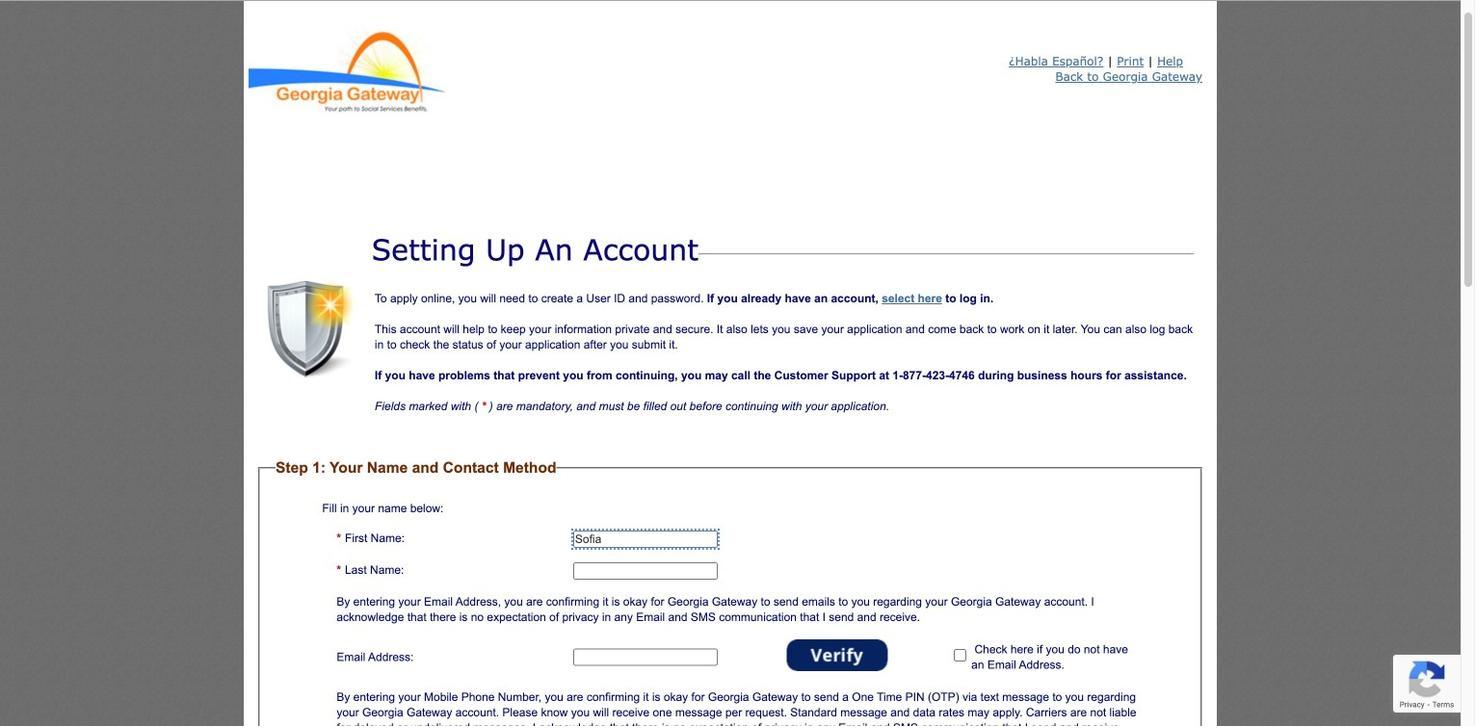 Task type: vqa. For each thing, say whether or not it's contained in the screenshot.
Mobile Phone Number text box
no



Task type: describe. For each thing, give the bounding box(es) containing it.
First Name text field
[[574, 531, 718, 549]]

Email Address text field
[[574, 649, 718, 667]]

setting up an account image
[[258, 282, 355, 378]]



Task type: locate. For each thing, give the bounding box(es) containing it.
georgia gateway logo image
[[244, 16, 451, 118]]

None image field
[[787, 640, 888, 672]]

Last Name text field
[[574, 563, 718, 580]]

None checkbox
[[955, 650, 967, 662]]



